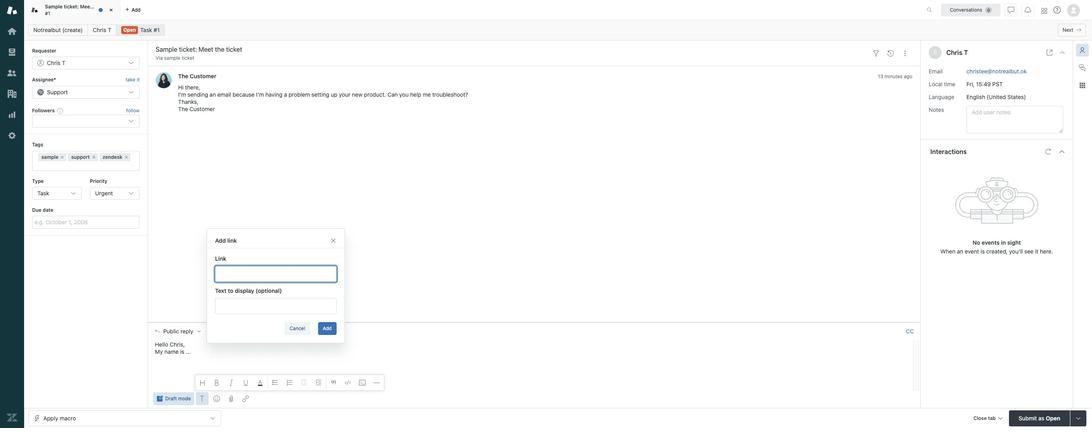 Task type: describe. For each thing, give the bounding box(es) containing it.
next
[[1063, 27, 1073, 33]]

to
[[228, 287, 233, 294]]

chris,
[[170, 341, 185, 348]]

thanks,
[[178, 98, 199, 105]]

ticket inside sample ticket: meet the ticket #1
[[102, 4, 116, 10]]

add attachment image
[[228, 396, 234, 402]]

when
[[941, 248, 956, 255]]

...
[[186, 348, 191, 355]]

new
[[352, 91, 363, 98]]

the customer
[[178, 73, 216, 80]]

main element
[[0, 0, 24, 428]]

your
[[339, 91, 350, 98]]

13 minutes ago
[[878, 74, 912, 80]]

draft
[[165, 396, 177, 402]]

link
[[227, 237, 237, 244]]

ago
[[904, 74, 912, 80]]

1 horizontal spatial t
[[964, 49, 968, 56]]

horizontal rule (cmd shift l) image
[[373, 380, 380, 386]]

notrealbut
[[33, 26, 61, 33]]

interactions
[[930, 148, 967, 155]]

local time
[[929, 80, 955, 87]]

1 horizontal spatial ticket
[[182, 55, 194, 61]]

no
[[973, 239, 980, 246]]

it inside 'no events in sight when an event is created, you'll see it here.'
[[1035, 248, 1038, 255]]

get started image
[[7, 26, 17, 37]]

english
[[967, 93, 985, 100]]

urgent
[[95, 190, 113, 197]]

Text to display (optional) field
[[215, 298, 337, 314]]

close modal image
[[330, 238, 337, 244]]

Subject field
[[154, 45, 867, 54]]

time
[[944, 80, 955, 87]]

events image
[[887, 50, 894, 56]]

(create)
[[62, 26, 83, 33]]

ticket:
[[64, 4, 79, 10]]

my
[[155, 348, 163, 355]]

due date
[[32, 207, 53, 213]]

cc
[[906, 328, 914, 335]]

hi there, i'm sending an email because i'm having a problem setting up your new product. can you help me troubleshoot? thanks, the customer
[[178, 84, 468, 113]]

notrealbut (create) button
[[28, 24, 88, 36]]

zendesk image
[[7, 412, 17, 423]]

see
[[1024, 248, 1034, 255]]

follow
[[126, 108, 140, 114]]

add for add
[[323, 325, 332, 331]]

customer context image
[[1079, 47, 1086, 53]]

pst
[[992, 80, 1003, 87]]

me
[[423, 91, 431, 98]]

minutes
[[885, 74, 903, 80]]

#1
[[45, 10, 50, 16]]

Public reply composer Draft mode text field
[[152, 340, 911, 357]]

secondary element
[[24, 22, 1092, 38]]

chris t inside chris t link
[[93, 26, 111, 33]]

a
[[284, 91, 287, 98]]

format text image
[[199, 396, 205, 402]]

italic (cmd i) image
[[228, 380, 235, 386]]

Link field
[[215, 266, 337, 282]]

local
[[929, 80, 943, 87]]

date
[[43, 207, 53, 213]]

event
[[965, 248, 979, 255]]

tabs tab list
[[24, 0, 918, 20]]

take it
[[126, 77, 140, 83]]

can
[[388, 91, 398, 98]]

notrealbut (create)
[[33, 26, 83, 33]]

the customer link
[[178, 73, 216, 80]]

because
[[233, 91, 255, 98]]

draft mode button
[[153, 392, 194, 405]]

text
[[215, 287, 226, 294]]

no events in sight when an event is created, you'll see it here.
[[941, 239, 1053, 255]]

Add user notes text field
[[967, 106, 1063, 133]]

decrease indent (cmd [) image
[[301, 380, 307, 386]]

bold (cmd b) image
[[214, 380, 220, 386]]

view more details image
[[1046, 49, 1053, 56]]

avatar image
[[156, 72, 172, 88]]

add link
[[215, 237, 237, 244]]

conversations
[[950, 7, 982, 13]]

add link dialog
[[207, 228, 345, 343]]

english (united states)
[[967, 93, 1026, 100]]

sample ticket: meet the ticket #1
[[45, 4, 116, 16]]

setting
[[311, 91, 329, 98]]

chris t link
[[88, 24, 117, 36]]

text to display (optional)
[[215, 287, 282, 294]]

draft mode
[[165, 396, 191, 402]]

is inside 'no events in sight when an event is created, you'll see it here.'
[[981, 248, 985, 255]]

you'll
[[1009, 248, 1023, 255]]

sample
[[164, 55, 180, 61]]

bulleted list (cmd shift 8) image
[[272, 380, 278, 386]]

open inside secondary element
[[123, 27, 136, 33]]

code span (ctrl shift 5) image
[[345, 380, 351, 386]]

name
[[164, 348, 179, 355]]

cc button
[[906, 328, 914, 335]]

here.
[[1040, 248, 1053, 255]]

up
[[331, 91, 337, 98]]

christee@notrealbut.ok
[[967, 68, 1027, 74]]

created,
[[986, 248, 1008, 255]]

states)
[[1007, 93, 1026, 100]]

you
[[399, 91, 409, 98]]

next button
[[1058, 24, 1086, 37]]

0 vertical spatial customer
[[190, 73, 216, 80]]

code block (ctrl shift 6) image
[[359, 380, 365, 386]]

cancel button
[[285, 322, 310, 335]]

organizations image
[[7, 89, 17, 99]]



Task type: vqa. For each thing, say whether or not it's contained in the screenshot.
"Add link"
yes



Task type: locate. For each thing, give the bounding box(es) containing it.
troubleshoot?
[[432, 91, 468, 98]]

notes
[[929, 106, 944, 113]]

admin image
[[7, 130, 17, 141]]

type
[[32, 178, 44, 184]]

1 vertical spatial t
[[964, 49, 968, 56]]

1 horizontal spatial is
[[981, 248, 985, 255]]

the up hi
[[178, 73, 188, 80]]

user image
[[933, 50, 938, 55], [934, 51, 937, 55]]

problem
[[289, 91, 310, 98]]

it inside take it button
[[137, 77, 140, 83]]

1 vertical spatial add
[[323, 325, 332, 331]]

numbered list (cmd shift 7) image
[[286, 380, 293, 386]]

apps image
[[1079, 82, 1086, 89]]

1 horizontal spatial an
[[957, 248, 963, 255]]

1 horizontal spatial open
[[1046, 415, 1060, 421]]

open link
[[116, 24, 165, 36]]

quote (cmd shift 9) image
[[330, 380, 337, 386]]

1 horizontal spatial chris t
[[946, 49, 968, 56]]

underline (cmd u) image
[[243, 380, 249, 386]]

reporting image
[[7, 110, 17, 120]]

1 vertical spatial an
[[957, 248, 963, 255]]

zendesk products image
[[1042, 8, 1047, 13]]

add right cancel
[[323, 325, 332, 331]]

an inside hi there, i'm sending an email because i'm having a problem setting up your new product. can you help me troubleshoot? thanks, the customer
[[210, 91, 216, 98]]

customer up there,
[[190, 73, 216, 80]]

1 i'm from the left
[[178, 91, 186, 98]]

i'm down hi
[[178, 91, 186, 98]]

hi
[[178, 84, 184, 91]]

13
[[878, 74, 883, 80]]

customer down sending
[[190, 106, 215, 113]]

ticket right sample
[[182, 55, 194, 61]]

is
[[981, 248, 985, 255], [180, 348, 184, 355]]

priority
[[90, 178, 107, 184]]

0 vertical spatial open
[[123, 27, 136, 33]]

open right as
[[1046, 415, 1060, 421]]

due
[[32, 207, 41, 213]]

t down close image on the top left
[[108, 26, 111, 33]]

0 vertical spatial is
[[981, 248, 985, 255]]

chris up time
[[946, 49, 962, 56]]

follow button
[[126, 107, 140, 114]]

2 the from the top
[[178, 106, 188, 113]]

submit
[[1019, 415, 1037, 421]]

it right see
[[1035, 248, 1038, 255]]

tab
[[24, 0, 120, 20]]

display
[[235, 287, 254, 294]]

fri, 15:49 pst
[[967, 80, 1003, 87]]

via sample ticket
[[156, 55, 194, 61]]

get help image
[[1054, 6, 1061, 14]]

add for add link
[[215, 237, 226, 244]]

is inside hello chris, my name is ...
[[180, 348, 184, 355]]

urgent button
[[90, 187, 140, 200]]

task button
[[32, 187, 82, 200]]

take
[[126, 77, 135, 83]]

views image
[[7, 47, 17, 57]]

1 the from the top
[[178, 73, 188, 80]]

cancel
[[290, 325, 305, 331]]

customer
[[190, 73, 216, 80], [190, 106, 215, 113]]

2 i'm from the left
[[256, 91, 264, 98]]

link
[[215, 255, 226, 262]]

0 horizontal spatial chris
[[93, 26, 106, 33]]

0 vertical spatial t
[[108, 26, 111, 33]]

hello
[[155, 341, 168, 348]]

0 horizontal spatial open
[[123, 27, 136, 33]]

0 vertical spatial chris t
[[93, 26, 111, 33]]

product.
[[364, 91, 386, 98]]

1 vertical spatial chris
[[946, 49, 962, 56]]

is left ... in the left of the page
[[180, 348, 184, 355]]

1 vertical spatial the
[[178, 106, 188, 113]]

0 vertical spatial add
[[215, 237, 226, 244]]

the
[[178, 73, 188, 80], [178, 106, 188, 113]]

0 horizontal spatial an
[[210, 91, 216, 98]]

(optional)
[[256, 287, 282, 294]]

0 horizontal spatial t
[[108, 26, 111, 33]]

is right event
[[981, 248, 985, 255]]

sight
[[1007, 239, 1021, 246]]

1 vertical spatial open
[[1046, 415, 1060, 421]]

i'm left having
[[256, 91, 264, 98]]

customer inside hi there, i'm sending an email because i'm having a problem setting up your new product. can you help me troubleshoot? thanks, the customer
[[190, 106, 215, 113]]

chris t down close image on the top left
[[93, 26, 111, 33]]

1 vertical spatial is
[[180, 348, 184, 355]]

0 vertical spatial an
[[210, 91, 216, 98]]

the inside hi there, i'm sending an email because i'm having a problem setting up your new product. can you help me troubleshoot? thanks, the customer
[[178, 106, 188, 113]]

as
[[1038, 415, 1044, 421]]

chris down the
[[93, 26, 106, 33]]

1 horizontal spatial it
[[1035, 248, 1038, 255]]

an
[[210, 91, 216, 98], [957, 248, 963, 255]]

email
[[929, 68, 943, 74]]

1 vertical spatial ticket
[[182, 55, 194, 61]]

close image
[[107, 6, 115, 14]]

insert emojis image
[[213, 396, 220, 402]]

the down 'thanks,'
[[178, 106, 188, 113]]

ticket right the
[[102, 4, 116, 10]]

0 horizontal spatial chris t
[[93, 26, 111, 33]]

chris inside chris t link
[[93, 26, 106, 33]]

there,
[[185, 84, 200, 91]]

in
[[1001, 239, 1006, 246]]

fri,
[[967, 80, 975, 87]]

ticket
[[102, 4, 116, 10], [182, 55, 194, 61]]

an inside 'no events in sight when an event is created, you'll see it here.'
[[957, 248, 963, 255]]

sample
[[45, 4, 62, 10]]

mode
[[178, 396, 191, 402]]

chris t up time
[[946, 49, 968, 56]]

the
[[93, 4, 101, 10]]

add link (cmd k) image
[[242, 396, 249, 402]]

1 vertical spatial it
[[1035, 248, 1038, 255]]

submit as open
[[1019, 415, 1060, 421]]

0 vertical spatial chris
[[93, 26, 106, 33]]

increase indent (cmd ]) image
[[315, 380, 322, 386]]

close image
[[1059, 49, 1066, 56]]

0 horizontal spatial add
[[215, 237, 226, 244]]

t
[[108, 26, 111, 33], [964, 49, 968, 56]]

customers image
[[7, 68, 17, 78]]

language
[[929, 93, 954, 100]]

chris
[[93, 26, 106, 33], [946, 49, 962, 56]]

1 horizontal spatial chris
[[946, 49, 962, 56]]

t up the fri,
[[964, 49, 968, 56]]

0 vertical spatial the
[[178, 73, 188, 80]]

zendesk support image
[[7, 5, 17, 16]]

via
[[156, 55, 163, 61]]

0 vertical spatial it
[[137, 77, 140, 83]]

0 horizontal spatial is
[[180, 348, 184, 355]]

take it button
[[126, 76, 140, 84]]

an left event
[[957, 248, 963, 255]]

1 horizontal spatial i'm
[[256, 91, 264, 98]]

0 horizontal spatial i'm
[[178, 91, 186, 98]]

1 vertical spatial chris t
[[946, 49, 968, 56]]

0 horizontal spatial it
[[137, 77, 140, 83]]

Due date field
[[32, 216, 140, 229]]

tab containing sample ticket: meet the ticket
[[24, 0, 120, 20]]

task
[[37, 190, 49, 197]]

(united
[[987, 93, 1006, 100]]

add inside button
[[323, 325, 332, 331]]

15:49
[[976, 80, 991, 87]]

1 vertical spatial customer
[[190, 106, 215, 113]]

an left email
[[210, 91, 216, 98]]

open right chris t link
[[123, 27, 136, 33]]

1 horizontal spatial add
[[323, 325, 332, 331]]

hello chris, my name is ...
[[155, 341, 191, 355]]

i'm
[[178, 91, 186, 98], [256, 91, 264, 98]]

meet
[[80, 4, 92, 10]]

0 vertical spatial ticket
[[102, 4, 116, 10]]

t inside secondary element
[[108, 26, 111, 33]]

it
[[137, 77, 140, 83], [1035, 248, 1038, 255]]

email
[[217, 91, 231, 98]]

0 horizontal spatial ticket
[[102, 4, 116, 10]]

help
[[410, 91, 421, 98]]

having
[[265, 91, 282, 98]]

13 minutes ago text field
[[878, 74, 912, 80]]

it right take
[[137, 77, 140, 83]]

add left link
[[215, 237, 226, 244]]



